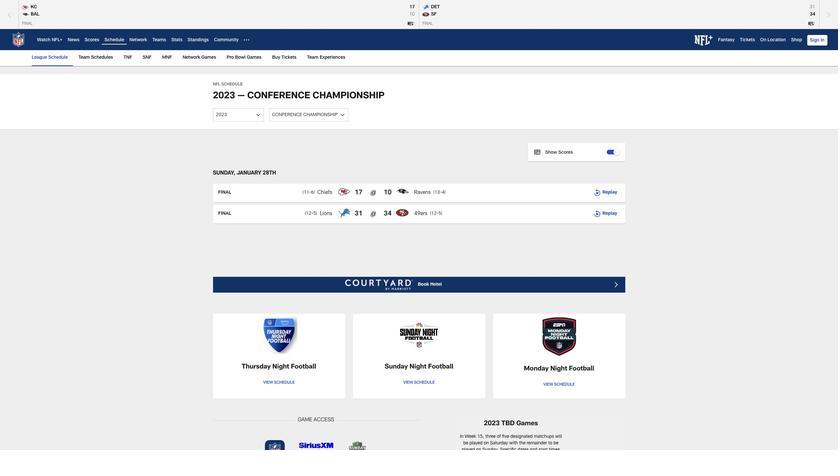 Task type: vqa. For each thing, say whether or not it's contained in the screenshot.
your
no



Task type: locate. For each thing, give the bounding box(es) containing it.
0 vertical spatial 31
[[810, 5, 815, 10]]

1 horizontal spatial be
[[554, 442, 559, 446]]

view schedule link down thursday night football
[[260, 378, 298, 389]]

replay link
[[593, 189, 617, 197], [593, 210, 617, 218]]

2 horizontal spatial view schedule link
[[540, 379, 578, 391]]

0 horizontal spatial network
[[129, 38, 147, 43]]

team left schedules
[[78, 55, 90, 60]]

49ers logo image
[[396, 207, 409, 220]]

34 right nfl at icon
[[384, 211, 392, 218]]

replay link for 10
[[593, 189, 617, 197]]

view down thursday night football
[[263, 381, 273, 385]]

played down 15,
[[469, 442, 483, 446]]

on left sunday.
[[476, 448, 481, 451]]

1 horizontal spatial 5)
[[438, 212, 442, 216]]

2 (12-5) from the left
[[430, 212, 442, 216]]

0 vertical spatial in
[[821, 38, 824, 43]]

1 horizontal spatial tickets
[[740, 38, 755, 43]]

2023 inside page main content main content
[[213, 92, 235, 101]]

book hotel
[[418, 283, 442, 287]]

—
[[237, 92, 245, 101]]

in inside in week 15, three of five designated matchups will be played on saturday with the remainder to be played on sunday. specific dates and start tim
[[460, 435, 464, 440]]

31 left nfl at icon
[[355, 211, 363, 218]]

football
[[291, 364, 316, 371], [428, 364, 453, 371], [569, 366, 594, 373]]

1 (12-5) from the left
[[305, 212, 317, 216]]

1 final from the top
[[218, 191, 231, 195]]

tickets right buy
[[281, 55, 296, 60]]

snf link
[[140, 50, 154, 65]]

championship
[[313, 92, 385, 101]]

nfl plus image
[[407, 20, 415, 27]]

0 horizontal spatial 17
[[355, 190, 362, 197]]

final for 31
[[218, 212, 231, 216]]

1 vertical spatial final
[[218, 212, 231, 216]]

fantasy
[[718, 38, 735, 43]]

games down standings link
[[201, 55, 216, 60]]

specific
[[500, 448, 516, 451]]

replay link up nfl replay icon
[[593, 189, 617, 197]]

0 horizontal spatial 10
[[384, 190, 392, 197]]

(12-5) right '49ers'
[[430, 212, 442, 216]]

sunday night football image
[[397, 314, 441, 358]]

be
[[463, 442, 468, 446], [554, 442, 559, 446]]

tnf link
[[121, 50, 135, 65]]

view for sunday
[[403, 381, 413, 385]]

none checkbox inside page main content main content
[[607, 149, 620, 156]]

17 inside page main content main content
[[355, 190, 362, 197]]

view schedule link down sunday night football
[[400, 378, 438, 389]]

bowl
[[235, 55, 246, 60]]

1 (12- from the left
[[305, 212, 313, 216]]

thursday night football image
[[257, 314, 301, 358]]

2 (12- from the left
[[430, 212, 438, 216]]

view for thursday
[[263, 381, 273, 385]]

network up snf at the left top of the page
[[129, 38, 147, 43]]

watch nfl+
[[37, 38, 62, 43]]

0 horizontal spatial 5)
[[313, 212, 317, 216]]

1 horizontal spatial (12-5)
[[430, 212, 442, 216]]

final for sf
[[422, 22, 433, 26]]

0 vertical spatial tickets
[[740, 38, 755, 43]]

to
[[548, 442, 552, 446]]

0 vertical spatial final
[[218, 191, 231, 195]]

0 horizontal spatial view
[[263, 381, 273, 385]]

5)
[[313, 212, 317, 216], [438, 212, 442, 216]]

in right sign
[[821, 38, 824, 43]]

view schedule link
[[260, 378, 298, 389], [400, 378, 438, 389], [540, 379, 578, 391]]

network
[[129, 38, 147, 43], [183, 55, 200, 60]]

1 vertical spatial replay link
[[593, 210, 617, 218]]

on location
[[760, 38, 786, 43]]

games up designated
[[516, 421, 538, 428]]

with
[[509, 442, 518, 446]]

0 vertical spatial 10
[[409, 12, 415, 17]]

2 final from the left
[[422, 22, 433, 26]]

schedule down monday night football
[[554, 383, 575, 387]]

2023 for 2023 tbd games
[[484, 421, 500, 428]]

2 be from the left
[[554, 442, 559, 446]]

in left week
[[460, 435, 464, 440]]

2 horizontal spatial view
[[543, 383, 553, 387]]

1 horizontal spatial view schedule link
[[400, 378, 438, 389]]

0 vertical spatial replay link
[[593, 189, 617, 197]]

night for monday
[[550, 366, 567, 373]]

17 left the det lions image
[[409, 5, 415, 10]]

1 horizontal spatial view
[[403, 381, 413, 385]]

start
[[539, 448, 548, 451]]

0 vertical spatial network
[[129, 38, 147, 43]]

night for sunday
[[410, 364, 426, 371]]

buy tickets link
[[269, 50, 299, 65]]

0 horizontal spatial view schedule
[[263, 381, 295, 385]]

football for monday night football
[[569, 366, 594, 373]]

games
[[201, 55, 216, 60], [247, 55, 262, 60], [516, 421, 538, 428]]

1 vertical spatial replay
[[603, 212, 617, 216]]

league
[[32, 55, 47, 60]]

monday night football
[[524, 366, 594, 373]]

1 horizontal spatial final
[[422, 22, 433, 26]]

banner containing watch nfl+
[[0, 29, 838, 66]]

0 horizontal spatial scores
[[85, 38, 99, 43]]

4)
[[442, 191, 446, 195]]

1 horizontal spatial team
[[307, 55, 318, 60]]

monday
[[524, 366, 549, 373]]

scores
[[85, 38, 99, 43], [558, 151, 573, 155]]

experiences
[[320, 55, 345, 60]]

10 inside page main content main content
[[384, 190, 392, 197]]

view down sunday night football
[[403, 381, 413, 385]]

(13-
[[433, 191, 442, 195]]

view schedule for sunday
[[403, 381, 435, 385]]

be right to
[[554, 442, 559, 446]]

0 vertical spatial 17
[[409, 5, 415, 10]]

right score strip button image
[[821, 0, 836, 29]]

1 vertical spatial 2023
[[484, 421, 500, 428]]

0 horizontal spatial tickets
[[281, 55, 296, 60]]

view schedule down monday night football
[[543, 383, 575, 387]]

0 vertical spatial replay
[[603, 191, 617, 195]]

1 5) from the left
[[313, 212, 317, 216]]

1 vertical spatial 10
[[384, 190, 392, 197]]

2 horizontal spatial games
[[516, 421, 538, 428]]

34 inside page main content main content
[[384, 211, 392, 218]]

1 vertical spatial tickets
[[281, 55, 296, 60]]

5) for 31
[[313, 212, 317, 216]]

5) for 34
[[438, 212, 442, 216]]

1 horizontal spatial 31
[[810, 5, 815, 10]]

nfl
[[213, 83, 220, 87]]

sunday.
[[482, 448, 499, 451]]

17
[[409, 5, 415, 10], [355, 190, 362, 197]]

schedule for nfl schedule link
[[221, 83, 243, 87]]

replay right nfl replay icon
[[603, 212, 617, 216]]

1 team from the left
[[78, 55, 90, 60]]

nfl at image
[[369, 189, 377, 197]]

None checkbox
[[607, 149, 620, 156]]

dots image
[[244, 37, 249, 43]]

0 horizontal spatial final
[[22, 22, 33, 26]]

34
[[810, 12, 815, 17], [384, 211, 392, 218]]

network down the standings at the left
[[183, 55, 200, 60]]

5) right '49ers'
[[438, 212, 442, 216]]

banner
[[0, 29, 838, 66]]

31 up nfl plus image
[[810, 5, 815, 10]]

kc chiefs image
[[21, 4, 29, 11]]

0 horizontal spatial games
[[201, 55, 216, 60]]

on
[[484, 442, 489, 446], [476, 448, 481, 451]]

league schedule
[[32, 55, 68, 60]]

on up sunday.
[[484, 442, 489, 446]]

final down bal ravens 'image'
[[22, 22, 33, 26]]

night right thursday
[[272, 364, 289, 371]]

2 horizontal spatial football
[[569, 366, 594, 373]]

in
[[821, 38, 824, 43], [460, 435, 464, 440]]

1 vertical spatial on
[[476, 448, 481, 451]]

night
[[272, 364, 289, 371], [410, 364, 426, 371], [550, 366, 567, 373]]

0 vertical spatial 2023
[[213, 92, 235, 101]]

0 horizontal spatial 31
[[355, 211, 363, 218]]

final
[[218, 191, 231, 195], [218, 212, 231, 216]]

1 vertical spatial 31
[[355, 211, 363, 218]]

teams
[[152, 38, 166, 43]]

scores up team schedules
[[85, 38, 99, 43]]

chiefs
[[317, 191, 332, 196]]

1 horizontal spatial scores
[[558, 151, 573, 155]]

schedule up schedules
[[104, 38, 124, 43]]

1 vertical spatial scores
[[558, 151, 573, 155]]

1 horizontal spatial games
[[247, 55, 262, 60]]

1 replay from the top
[[603, 191, 617, 195]]

(12-5) left lions
[[305, 212, 317, 216]]

17 left nfl at image
[[355, 190, 362, 197]]

2023 for 2023 — conference championship
[[213, 92, 235, 101]]

game access
[[298, 418, 334, 424]]

on
[[760, 38, 766, 43]]

nfl shield image
[[11, 32, 26, 48]]

0 horizontal spatial in
[[460, 435, 464, 440]]

1 horizontal spatial view schedule
[[403, 381, 435, 385]]

conference
[[247, 92, 310, 101]]

2 replay from the top
[[603, 212, 617, 216]]

nfl+ image
[[695, 35, 713, 46]]

standings
[[188, 38, 209, 43]]

2 replay link from the top
[[593, 210, 617, 218]]

sunday, january 28th
[[213, 171, 276, 176]]

0 horizontal spatial night
[[272, 364, 289, 371]]

sf
[[431, 12, 437, 17]]

replay link down nfl replay image
[[593, 210, 617, 218]]

lions logo image
[[337, 207, 351, 220]]

10 right nfl at image
[[384, 190, 392, 197]]

2 team from the left
[[307, 55, 318, 60]]

34 up nfl plus image
[[810, 12, 815, 17]]

1 horizontal spatial football
[[428, 364, 453, 371]]

2023 up three
[[484, 421, 500, 428]]

0 horizontal spatial football
[[291, 364, 316, 371]]

0 horizontal spatial 2023
[[213, 92, 235, 101]]

night right the monday
[[550, 366, 567, 373]]

view down monday night football
[[543, 383, 553, 387]]

0 horizontal spatial view schedule link
[[260, 378, 298, 389]]

will
[[555, 435, 562, 440]]

0 vertical spatial 34
[[810, 12, 815, 17]]

view schedule for thursday
[[263, 381, 295, 385]]

scores inside page main content main content
[[558, 151, 573, 155]]

network link
[[129, 38, 147, 43]]

designated
[[510, 435, 533, 440]]

5) left lions
[[313, 212, 317, 216]]

0 horizontal spatial be
[[463, 442, 468, 446]]

final down sf 49ers icon
[[422, 22, 433, 26]]

schedule down sunday night football
[[414, 381, 435, 385]]

(12-5)
[[305, 212, 317, 216], [430, 212, 442, 216]]

replay right nfl replay image
[[603, 191, 617, 195]]

2 5) from the left
[[438, 212, 442, 216]]

team for team experiences
[[307, 55, 318, 60]]

left score strip button image
[[2, 0, 17, 29]]

tickets left on
[[740, 38, 755, 43]]

2 horizontal spatial view schedule
[[543, 383, 575, 387]]

schedule for view schedule link related to monday
[[554, 383, 575, 387]]

2 horizontal spatial night
[[550, 366, 567, 373]]

1 horizontal spatial in
[[821, 38, 824, 43]]

page main content main content
[[0, 74, 838, 399]]

view schedule down sunday night football
[[403, 381, 435, 385]]

schedules
[[91, 55, 113, 60]]

1 vertical spatial network
[[183, 55, 200, 60]]

0 horizontal spatial (12-
[[305, 212, 313, 216]]

1 horizontal spatial 10
[[409, 12, 415, 17]]

1 final from the left
[[22, 22, 33, 26]]

nfl at image
[[369, 210, 377, 218]]

replay for 10
[[603, 191, 617, 195]]

be down week
[[463, 442, 468, 446]]

view schedule down thursday night football
[[263, 381, 295, 385]]

2023 down nfl schedule
[[213, 92, 235, 101]]

schedule up "—" at the top
[[221, 83, 243, 87]]

1 vertical spatial 34
[[384, 211, 392, 218]]

(12- left lions
[[305, 212, 313, 216]]

view schedule link for monday
[[540, 379, 578, 391]]

teams link
[[152, 38, 166, 43]]

2023
[[213, 92, 235, 101], [484, 421, 500, 428]]

0 vertical spatial on
[[484, 442, 489, 446]]

0 horizontal spatial (12-5)
[[305, 212, 317, 216]]

schedule link
[[104, 38, 124, 43]]

1 horizontal spatial network
[[183, 55, 200, 60]]

2 final from the top
[[218, 212, 231, 216]]

scores right show
[[558, 151, 573, 155]]

1 horizontal spatial (12-
[[430, 212, 438, 216]]

10 up nfl plus icon
[[409, 12, 415, 17]]

view schedule link down monday night football
[[540, 379, 578, 391]]

night right 'sunday'
[[410, 364, 426, 371]]

scores link
[[85, 38, 99, 43]]

1 horizontal spatial on
[[484, 442, 489, 446]]

(12- right '49ers'
[[430, 212, 438, 216]]

schedule down thursday night football
[[274, 381, 295, 385]]

monday night football image
[[537, 314, 581, 360]]

watch nfl+ link
[[37, 38, 62, 43]]

1 vertical spatial in
[[460, 435, 464, 440]]

team left experiences
[[307, 55, 318, 60]]

ravens
[[414, 191, 431, 196]]

0 horizontal spatial team
[[78, 55, 90, 60]]

played down week
[[462, 448, 475, 451]]

view schedule link for sunday
[[400, 378, 438, 389]]

on location link
[[760, 38, 786, 43]]

replay
[[603, 191, 617, 195], [603, 212, 617, 216]]

view schedule for monday
[[543, 383, 575, 387]]

31 inside page main content main content
[[355, 211, 363, 218]]

community
[[214, 38, 239, 43]]

sf 49ers image
[[422, 11, 430, 18]]

1 replay link from the top
[[593, 189, 617, 197]]

0 horizontal spatial 34
[[384, 211, 392, 218]]

0 vertical spatial played
[[469, 442, 483, 446]]

games right bowl
[[247, 55, 262, 60]]

1 horizontal spatial 2023
[[484, 421, 500, 428]]

1 vertical spatial 17
[[355, 190, 362, 197]]

pro
[[227, 55, 234, 60]]

0 horizontal spatial on
[[476, 448, 481, 451]]

1 horizontal spatial night
[[410, 364, 426, 371]]



Task type: describe. For each thing, give the bounding box(es) containing it.
chiefs logo image
[[337, 185, 351, 199]]

right image
[[615, 282, 620, 288]]

mnf link
[[159, 50, 175, 65]]

49ers
[[414, 212, 427, 217]]

1 horizontal spatial 34
[[810, 12, 815, 17]]

week
[[465, 435, 476, 440]]

show scores
[[545, 151, 573, 155]]

show
[[545, 151, 557, 155]]

nfl schedule
[[213, 83, 243, 87]]

det lions image
[[422, 4, 430, 11]]

nfl+
[[52, 38, 62, 43]]

book
[[418, 283, 429, 287]]

schedule for view schedule link related to thursday
[[274, 381, 295, 385]]

league schedule link
[[32, 50, 70, 65]]

scores element
[[533, 148, 541, 156]]

january
[[237, 171, 261, 176]]

shop link
[[791, 38, 802, 43]]

standings link
[[188, 38, 209, 43]]

2023 — conference championship
[[213, 92, 385, 101]]

snf
[[143, 55, 152, 60]]

and
[[530, 448, 537, 451]]

in week 15, three of five designated matchups will be played on saturday with the remainder to be played on sunday. specific dates and start tim
[[460, 435, 562, 451]]

(12-5) for 31
[[305, 212, 317, 216]]

network games link
[[180, 50, 219, 65]]

final for 17
[[218, 191, 231, 195]]

thursday night football
[[242, 364, 316, 371]]

lions
[[320, 212, 332, 217]]

the
[[519, 442, 526, 446]]

sunday,
[[213, 171, 235, 176]]

1 horizontal spatial 17
[[409, 5, 415, 10]]

1 be from the left
[[463, 442, 468, 446]]

games for 2023 tbd games
[[516, 421, 538, 428]]

football for thursday night football
[[291, 364, 316, 371]]

sunday night football
[[385, 364, 453, 371]]

sign
[[810, 38, 819, 43]]

(12- for 34
[[430, 212, 438, 216]]

five
[[502, 435, 509, 440]]

shop
[[791, 38, 802, 43]]

news link
[[68, 38, 79, 43]]

replay link for 34
[[593, 210, 617, 218]]

schedule down nfl+
[[48, 55, 68, 60]]

dates
[[518, 448, 529, 451]]

network for network
[[129, 38, 147, 43]]

(12- for 31
[[305, 212, 313, 216]]

replay for 34
[[603, 212, 617, 216]]

matchups
[[534, 435, 554, 440]]

ravens logo image
[[396, 185, 409, 199]]

buy
[[272, 55, 280, 60]]

view for monday
[[543, 383, 553, 387]]

hotel
[[430, 283, 442, 287]]

remainder
[[527, 442, 547, 446]]

watch
[[37, 38, 50, 43]]

tnf
[[123, 55, 132, 60]]

courtyard logo image
[[345, 280, 413, 290]]

three
[[485, 435, 496, 440]]

network games
[[183, 55, 216, 60]]

night for thursday
[[272, 364, 289, 371]]

sign in button
[[807, 35, 827, 46]]

team schedules link
[[76, 50, 116, 65]]

community link
[[214, 38, 239, 43]]

(11-6)
[[303, 191, 315, 195]]

buy tickets
[[272, 55, 296, 60]]

mnf
[[162, 55, 172, 60]]

bal ravens image
[[21, 11, 29, 18]]

team experiences
[[307, 55, 345, 60]]

advertisement element
[[299, 232, 539, 261]]

(13-4)
[[433, 191, 446, 195]]

news
[[68, 38, 79, 43]]

(12-5) for 34
[[430, 212, 442, 216]]

6)
[[311, 191, 315, 195]]

in inside button
[[821, 38, 824, 43]]

view schedule link for thursday
[[260, 378, 298, 389]]

games for pro bowl games
[[247, 55, 262, 60]]

det
[[431, 5, 440, 10]]

2023 tbd games
[[484, 421, 538, 428]]

15,
[[477, 435, 484, 440]]

thursday
[[242, 364, 271, 371]]

nfl replay image
[[593, 189, 601, 197]]

28th
[[263, 171, 276, 176]]

pro bowl games
[[227, 55, 262, 60]]

final for bal
[[22, 22, 33, 26]]

tickets link
[[740, 38, 755, 43]]

team for team schedules
[[78, 55, 90, 60]]

bal
[[31, 12, 39, 17]]

sign in
[[810, 38, 824, 43]]

location
[[768, 38, 786, 43]]

0 vertical spatial scores
[[85, 38, 99, 43]]

nfl schedule link
[[213, 83, 243, 87]]

saturday
[[490, 442, 508, 446]]

pro bowl games link
[[224, 50, 264, 65]]

the page will reload on selection element
[[213, 108, 625, 122]]

1 vertical spatial played
[[462, 448, 475, 451]]

(11-
[[303, 191, 311, 195]]

game
[[298, 418, 312, 424]]

schedule for view schedule link corresponding to sunday
[[414, 381, 435, 385]]

tbd
[[501, 421, 515, 428]]

network for network games
[[183, 55, 200, 60]]


[[533, 148, 541, 156]]

team experiences link
[[304, 50, 348, 65]]

of
[[497, 435, 501, 440]]

stats
[[171, 38, 182, 43]]

stats link
[[171, 38, 182, 43]]

nfl plus image
[[808, 20, 815, 27]]

football for sunday night football
[[428, 364, 453, 371]]

access
[[314, 418, 334, 424]]

kc
[[31, 5, 37, 10]]

nfl replay image
[[593, 210, 601, 218]]

sunday
[[385, 364, 408, 371]]



